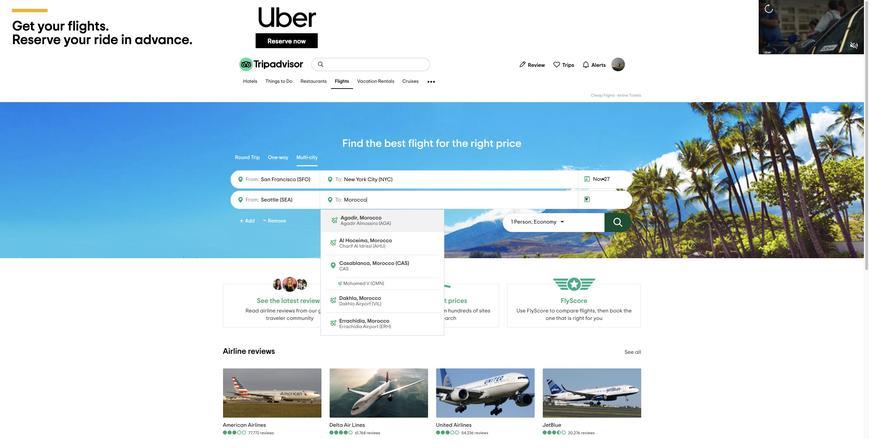 Task type: describe. For each thing, give the bounding box(es) containing it.
To where? text field
[[343, 175, 405, 184]]

remove
[[268, 219, 286, 224]]

see all link
[[625, 350, 642, 355]]

sites
[[480, 309, 491, 314]]

cheap
[[592, 94, 603, 98]]

trips link
[[551, 58, 577, 71]]

morocco for dakhla,
[[359, 296, 382, 301]]

airline reviews link
[[223, 348, 275, 356]]

1
[[512, 220, 513, 225]]

round trip link
[[235, 150, 260, 167]]

errachidia, morocco errachidia airport (erh)
[[340, 319, 391, 330]]

airline reviews
[[223, 348, 275, 356]]

search image
[[318, 61, 324, 68]]

alerts
[[592, 62, 606, 68]]

(cmn)
[[371, 282, 384, 286]]

the inside use flyscore to compare flights, then book the one that is right for you
[[624, 309, 632, 314]]

0 vertical spatial flyscore
[[561, 298, 588, 305]]

the
[[397, 298, 409, 305]]

add
[[245, 219, 255, 224]]

global
[[318, 309, 335, 314]]

economy
[[534, 220, 557, 225]]

flights,
[[580, 309, 597, 314]]

one-way
[[268, 155, 289, 160]]

77,772 reviews link
[[223, 431, 274, 436]]

trip
[[251, 155, 260, 160]]

3 of 5 bubbles image for united
[[436, 431, 460, 436]]

find the best flight deals from hundreds of sites with just one search
[[374, 309, 491, 321]]

jetblue link
[[543, 422, 595, 429]]

flight for deals
[[407, 309, 420, 314]]

round
[[235, 155, 250, 160]]

flight for for
[[408, 138, 434, 149]]

reviews for 20,276 reviews
[[582, 432, 595, 436]]

for
[[436, 138, 450, 149]]

trips
[[563, 62, 575, 68]]

dakhla, morocco dakhla airport (vil)
[[340, 296, 382, 307]]

- remove
[[263, 215, 286, 226]]

airlines for united airlines
[[454, 423, 472, 428]]

charif
[[340, 244, 353, 249]]

see for see the latest reviews
[[257, 298, 269, 305]]

of
[[473, 309, 478, 314]]

read
[[246, 309, 259, 314]]

nov
[[594, 177, 603, 182]]

latest
[[282, 298, 299, 305]]

(aga)
[[379, 222, 391, 226]]

find for find the best flight deals from hundreds of sites with just one search
[[374, 309, 385, 314]]

1 vertical spatial al
[[354, 244, 359, 249]]

airline
[[260, 309, 276, 314]]

use
[[517, 309, 526, 314]]

reviews for 54,236 reviews
[[475, 432, 489, 436]]

delta
[[330, 423, 343, 428]]

0 horizontal spatial to
[[281, 79, 286, 84]]

air
[[344, 423, 351, 428]]

4 of 5 bubbles image
[[330, 431, 354, 436]]

casablanca, morocco (cas) cas
[[340, 261, 410, 272]]

one-
[[268, 155, 279, 160]]

profile picture image
[[612, 58, 625, 71]]

for you
[[586, 316, 603, 321]]

restaurants
[[301, 79, 327, 84]]

reviews for 61,768 reviews
[[367, 432, 381, 436]]

delta air lines link
[[330, 422, 381, 429]]

the lowest flight prices
[[397, 298, 468, 305]]

from inside find the best flight deals from hundreds of sites with just one search
[[436, 309, 447, 314]]

review
[[528, 62, 545, 68]]

,
[[532, 220, 533, 225]]

person
[[515, 220, 532, 225]]

things to do link
[[262, 75, 297, 89]]

0 vertical spatial flights
[[335, 79, 349, 84]]

morocco for agadir,
[[360, 215, 382, 221]]

27
[[605, 177, 610, 182]]

errachidia,
[[340, 319, 367, 324]]

american airlines
[[223, 423, 266, 428]]

20,276
[[569, 432, 581, 436]]

1 horizontal spatial airline
[[618, 94, 629, 98]]

use flyscore to compare flights, then book the one that is right for you
[[517, 309, 632, 321]]

cheap flights - airline tickets
[[592, 94, 642, 98]]

1 horizontal spatial flights
[[604, 94, 615, 98]]

flight prices
[[431, 298, 468, 305]]

all
[[636, 350, 642, 355]]

find for find the best flight for the right price
[[343, 138, 364, 149]]

54,236
[[462, 432, 474, 436]]

flyscore inside use flyscore to compare flights, then book the one that is right for you
[[527, 309, 549, 314]]

united airlines
[[436, 423, 472, 428]]

cas
[[340, 267, 349, 272]]

almassira
[[357, 222, 378, 226]]

rentals
[[378, 79, 395, 84]]

(cas)
[[396, 261, 410, 266]]

compare
[[557, 309, 579, 314]]

to: for to where? text field
[[336, 177, 343, 182]]



Task type: locate. For each thing, give the bounding box(es) containing it.
1 vertical spatial flights
[[604, 94, 615, 98]]

0 horizontal spatial 3 of 5 bubbles image
[[223, 431, 247, 436]]

1 vertical spatial flight
[[407, 309, 420, 314]]

airport inside errachidia, morocco errachidia airport (erh)
[[363, 325, 379, 330]]

2 from: from the top
[[246, 197, 259, 203]]

To where? text field
[[343, 196, 405, 205]]

1 vertical spatial airline
[[223, 348, 246, 356]]

right right is
[[573, 316, 585, 321]]

see for see all
[[625, 350, 634, 355]]

77,772
[[249, 432, 260, 436]]

1 airlines from the left
[[248, 423, 266, 428]]

1 vertical spatial to:
[[336, 197, 343, 203]]

reviews inside the read airline reviews from our global traveler community
[[277, 309, 295, 314]]

flight inside find the best flight deals from hundreds of sites with just one search
[[407, 309, 420, 314]]

airlines
[[248, 423, 266, 428], [454, 423, 472, 428]]

round trip
[[235, 155, 260, 160]]

lowest
[[410, 298, 430, 305]]

0 vertical spatial find
[[343, 138, 364, 149]]

from left "our"
[[296, 309, 308, 314]]

v
[[367, 282, 370, 286]]

morocco down (ahu)
[[373, 261, 395, 266]]

hoceima,
[[346, 238, 369, 244]]

2 3 of 5 bubbles image from the left
[[436, 431, 460, 436]]

airport
[[356, 302, 371, 307], [363, 325, 379, 330]]

morocco inside the agadir, morocco agadir almassira (aga)
[[360, 215, 382, 221]]

mohamed
[[344, 282, 366, 286]]

casablanca,
[[340, 261, 372, 266]]

airlines up 77,772
[[248, 423, 266, 428]]

united
[[436, 423, 453, 428]]

0 vertical spatial best
[[385, 138, 406, 149]]

from: down "round trip" link
[[246, 177, 259, 182]]

reviews inside "link"
[[475, 432, 489, 436]]

(erh)
[[380, 325, 391, 330]]

3 of 5 bubbles image down the united
[[436, 431, 460, 436]]

find inside find the best flight deals from hundreds of sites with just one search
[[374, 309, 385, 314]]

the for find the best flight for the right price
[[366, 138, 382, 149]]

1 vertical spatial -
[[263, 215, 267, 226]]

From where? text field
[[259, 195, 316, 205]]

al
[[340, 238, 345, 244], [354, 244, 359, 249]]

3 of 5 bubbles image inside the 77,772 reviews link
[[223, 431, 247, 436]]

cruises link
[[399, 75, 423, 89]]

2 to: from the top
[[336, 197, 343, 203]]

find the best flight for the right price
[[343, 138, 522, 149]]

best for for
[[385, 138, 406, 149]]

54,236 reviews
[[462, 432, 489, 436]]

20,276 reviews link
[[543, 431, 595, 436]]

0 horizontal spatial from
[[296, 309, 308, 314]]

1 horizontal spatial from
[[436, 309, 447, 314]]

one-way link
[[268, 150, 289, 167]]

1 vertical spatial flyscore
[[527, 309, 549, 314]]

hotels
[[243, 79, 258, 84]]

0 horizontal spatial find
[[343, 138, 364, 149]]

1 vertical spatial see
[[625, 350, 634, 355]]

0 horizontal spatial al
[[340, 238, 345, 244]]

best for deals
[[395, 309, 406, 314]]

1 horizontal spatial 3 of 5 bubbles image
[[436, 431, 460, 436]]

one
[[546, 316, 556, 321]]

(vil)
[[372, 302, 382, 307]]

to inside use flyscore to compare flights, then book the one that is right for you
[[550, 309, 555, 314]]

read airline reviews from our global traveler community
[[246, 309, 335, 321]]

flyscore up one
[[527, 309, 549, 314]]

from
[[296, 309, 308, 314], [436, 309, 447, 314]]

0 horizontal spatial flyscore
[[527, 309, 549, 314]]

the for see the latest reviews
[[270, 298, 280, 305]]

0 vertical spatial to
[[281, 79, 286, 84]]

flyscore
[[561, 298, 588, 305], [527, 309, 549, 314]]

0 vertical spatial to:
[[336, 177, 343, 182]]

mohamed v (cmn)
[[344, 282, 384, 286]]

1 horizontal spatial airlines
[[454, 423, 472, 428]]

1 horizontal spatial right
[[573, 316, 585, 321]]

morocco inside errachidia, morocco errachidia airport (erh)
[[368, 319, 390, 324]]

0 horizontal spatial right
[[471, 138, 494, 149]]

cruises
[[403, 79, 419, 84]]

airport left (erh)
[[363, 325, 379, 330]]

0 vertical spatial see
[[257, 298, 269, 305]]

flight left for
[[408, 138, 434, 149]]

3 of 5 bubbles image for american
[[223, 431, 247, 436]]

3 of 5 bubbles image inside 54,236 reviews "link"
[[436, 431, 460, 436]]

from up one search
[[436, 309, 447, 314]]

right inside use flyscore to compare flights, then book the one that is right for you
[[573, 316, 585, 321]]

to left 'do' at left
[[281, 79, 286, 84]]

airport left (vil)
[[356, 302, 371, 307]]

3.5 of 5 bubbles image
[[543, 431, 567, 436]]

one search
[[429, 316, 457, 321]]

american
[[223, 423, 247, 428]]

hundreds
[[449, 309, 472, 314]]

to: for to where? text box
[[336, 197, 343, 203]]

morocco up (erh)
[[368, 319, 390, 324]]

hotels link
[[239, 75, 262, 89]]

to:
[[336, 177, 343, 182], [336, 197, 343, 203]]

see left "all"
[[625, 350, 634, 355]]

morocco inside "al hoceima, morocco charif al idrissi (ahu)"
[[370, 238, 392, 244]]

1 horizontal spatial find
[[374, 309, 385, 314]]

al hoceima, morocco charif al idrissi (ahu)
[[340, 238, 392, 249]]

from inside the read airline reviews from our global traveler community
[[296, 309, 308, 314]]

0 horizontal spatial airline
[[223, 348, 246, 356]]

(ahu)
[[373, 244, 386, 249]]

airport inside dakhla, morocco dakhla airport (vil)
[[356, 302, 371, 307]]

1 vertical spatial find
[[374, 309, 385, 314]]

tripadvisor image
[[239, 58, 303, 71]]

0 horizontal spatial airlines
[[248, 423, 266, 428]]

None search field
[[312, 58, 430, 71]]

0 vertical spatial al
[[340, 238, 345, 244]]

1 from: from the top
[[246, 177, 259, 182]]

agadir, morocco agadir almassira (aga)
[[341, 215, 391, 226]]

city
[[309, 155, 318, 160]]

1 horizontal spatial to
[[550, 309, 555, 314]]

airport for dakhla,
[[356, 302, 371, 307]]

best
[[385, 138, 406, 149], [395, 309, 406, 314]]

1 vertical spatial to
[[550, 309, 555, 314]]

morocco for errachidia,
[[368, 319, 390, 324]]

77,772 reviews
[[249, 432, 274, 436]]

with
[[408, 316, 418, 321]]

1 to: from the top
[[336, 177, 343, 182]]

54,236 reviews link
[[436, 431, 489, 436]]

right
[[471, 138, 494, 149], [573, 316, 585, 321]]

to up one
[[550, 309, 555, 314]]

from: for from where? text box
[[246, 197, 259, 203]]

things
[[266, 79, 280, 84]]

errachidia
[[340, 325, 362, 330]]

airline
[[618, 94, 629, 98], [223, 348, 246, 356]]

1 horizontal spatial flyscore
[[561, 298, 588, 305]]

morocco inside dakhla, morocco dakhla airport (vil)
[[359, 296, 382, 301]]

things to do
[[266, 79, 293, 84]]

airlines for american airlines
[[248, 423, 266, 428]]

3 of 5 bubbles image down american in the bottom of the page
[[223, 431, 247, 436]]

morocco up (ahu)
[[370, 238, 392, 244]]

see up airline
[[257, 298, 269, 305]]

1 3 of 5 bubbles image from the left
[[223, 431, 247, 436]]

from: up add at the left
[[246, 197, 259, 203]]

see
[[257, 298, 269, 305], [625, 350, 634, 355]]

airlines inside "link"
[[454, 423, 472, 428]]

2 from from the left
[[436, 309, 447, 314]]

flights link
[[331, 75, 353, 89]]

airport for errachidia,
[[363, 325, 379, 330]]

0 vertical spatial right
[[471, 138, 494, 149]]

multi-city
[[297, 155, 318, 160]]

idrissi
[[360, 244, 372, 249]]

1 horizontal spatial see
[[625, 350, 634, 355]]

0 vertical spatial airline
[[618, 94, 629, 98]]

reviews
[[301, 298, 323, 305], [277, 309, 295, 314], [248, 348, 275, 356], [367, 432, 381, 436], [260, 432, 274, 436], [475, 432, 489, 436], [582, 432, 595, 436]]

morocco for casablanca,
[[373, 261, 395, 266]]

morocco up (vil)
[[359, 296, 382, 301]]

flyscore up compare
[[561, 298, 588, 305]]

0 vertical spatial -
[[616, 94, 617, 98]]

flight up with
[[407, 309, 420, 314]]

- left remove
[[263, 215, 267, 226]]

1 vertical spatial best
[[395, 309, 406, 314]]

al up charif
[[340, 238, 345, 244]]

0 horizontal spatial flights
[[335, 79, 349, 84]]

0 vertical spatial from:
[[246, 177, 259, 182]]

1 horizontal spatial al
[[354, 244, 359, 249]]

-
[[616, 94, 617, 98], [263, 215, 267, 226]]

0 horizontal spatial see
[[257, 298, 269, 305]]

1 vertical spatial airport
[[363, 325, 379, 330]]

agadir,
[[341, 215, 359, 221]]

our
[[309, 309, 317, 314]]

alerts link
[[580, 58, 609, 71]]

2 airlines from the left
[[454, 423, 472, 428]]

al down hoceima,
[[354, 244, 359, 249]]

review link
[[517, 58, 548, 71]]

1 vertical spatial right
[[573, 316, 585, 321]]

the for find the best flight deals from hundreds of sites with just one search
[[386, 309, 394, 314]]

morocco up almassira
[[360, 215, 382, 221]]

61,768 reviews link
[[330, 431, 381, 436]]

do
[[287, 79, 293, 84]]

0 vertical spatial airport
[[356, 302, 371, 307]]

61,768
[[355, 432, 366, 436]]

flights right cheap
[[604, 94, 615, 98]]

morocco inside casablanca, morocco (cas) cas
[[373, 261, 395, 266]]

0 vertical spatial flight
[[408, 138, 434, 149]]

see the latest reviews
[[257, 298, 323, 305]]

3 of 5 bubbles image
[[223, 431, 247, 436], [436, 431, 460, 436]]

from: for from where? text field
[[246, 177, 259, 182]]

agadir
[[341, 222, 356, 226]]

flights left the vacation
[[335, 79, 349, 84]]

jetblue
[[543, 423, 562, 428]]

multi-
[[297, 155, 309, 160]]

nov 27
[[594, 177, 610, 182]]

flights
[[335, 79, 349, 84], [604, 94, 615, 98]]

vacation rentals link
[[353, 75, 399, 89]]

0 horizontal spatial -
[[263, 215, 267, 226]]

1 vertical spatial from:
[[246, 197, 259, 203]]

1 horizontal spatial -
[[616, 94, 617, 98]]

multi-city link
[[297, 150, 318, 167]]

reviews for airline reviews
[[248, 348, 275, 356]]

book
[[610, 309, 623, 314]]

- left tickets
[[616, 94, 617, 98]]

the inside find the best flight deals from hundreds of sites with just one search
[[386, 309, 394, 314]]

dakhla,
[[340, 296, 358, 301]]

best inside find the best flight deals from hundreds of sites with just one search
[[395, 309, 406, 314]]

airlines up 54,236 reviews "link"
[[454, 423, 472, 428]]

right left price
[[471, 138, 494, 149]]

price
[[496, 138, 522, 149]]

From where? text field
[[259, 175, 316, 185]]

1 person , economy
[[512, 220, 557, 225]]

61,768 reviews
[[355, 432, 381, 436]]

advertisement region
[[0, 0, 865, 54]]

reviews for 77,772 reviews
[[260, 432, 274, 436]]

1 from from the left
[[296, 309, 308, 314]]



Task type: vqa. For each thing, say whether or not it's contained in the screenshot.
BEST associated with deals
yes



